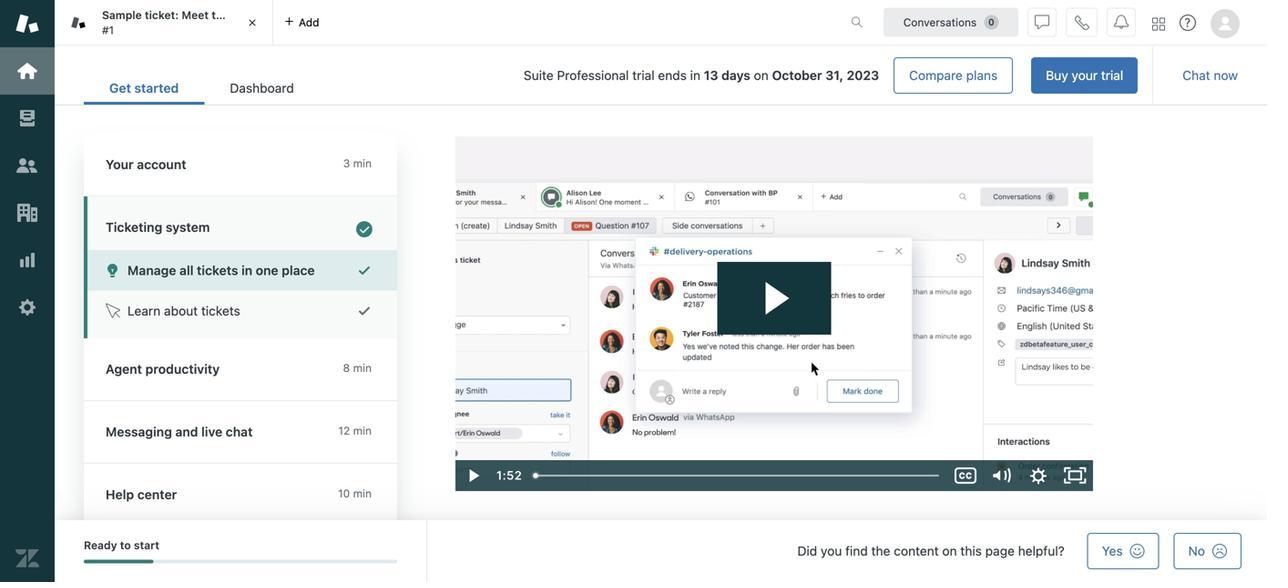 Task type: describe. For each thing, give the bounding box(es) containing it.
12
[[338, 425, 350, 438]]

loop in teams without leaving the ticket region
[[455, 0, 1093, 492]]

now
[[1214, 68, 1238, 83]]

in inside button
[[241, 263, 252, 278]]

manage all tickets in one place button
[[87, 250, 397, 291]]

main element
[[0, 0, 55, 583]]

and
[[175, 425, 198, 440]]

professional
[[557, 68, 629, 83]]

chat
[[226, 425, 253, 440]]

October 31, 2023 text field
[[772, 68, 879, 83]]

on inside footer
[[942, 544, 957, 559]]

button displays agent's chat status as invisible. image
[[1035, 15, 1049, 30]]

8 min
[[343, 362, 372, 375]]

tickets for all
[[197, 263, 238, 278]]

trial for professional
[[632, 68, 655, 83]]

customers image
[[15, 154, 39, 178]]

find
[[845, 544, 868, 559]]

video element
[[455, 136, 1093, 492]]

progress bar image
[[84, 561, 153, 564]]

footer containing did you find the content on this page helpful?
[[55, 521, 1267, 583]]

ticket inside sample ticket: meet the ticket #1
[[232, 9, 262, 21]]

without
[[563, 90, 607, 106]]

suite
[[524, 68, 554, 83]]

no button
[[1174, 534, 1242, 570]]

started
[[134, 81, 179, 96]]

did
[[797, 544, 817, 559]]

manage all tickets in one place
[[128, 263, 315, 278]]

min for agent productivity
[[353, 362, 372, 375]]

31,
[[825, 68, 844, 83]]

days
[[722, 68, 750, 83]]

10
[[338, 488, 350, 501]]

plans
[[966, 68, 998, 83]]

compare plans button
[[894, 57, 1013, 94]]

conversations
[[903, 16, 977, 29]]

place
[[282, 263, 315, 278]]

ticketing system heading
[[84, 197, 397, 250]]

account
[[137, 157, 186, 172]]

add
[[299, 16, 319, 29]]

the for sample ticket: meet the ticket #1
[[212, 9, 229, 21]]

get help image
[[1180, 15, 1196, 31]]

to
[[120, 540, 131, 552]]

learn about tickets
[[128, 304, 240, 319]]

8
[[343, 362, 350, 375]]

ticket inside region
[[678, 90, 711, 106]]

chat now button
[[1168, 57, 1252, 94]]

tab list containing get started
[[84, 71, 319, 105]]

dashboard
[[230, 81, 294, 96]]

your
[[106, 157, 134, 172]]

one
[[256, 263, 278, 278]]

get started
[[109, 81, 179, 96]]

zendesk support image
[[15, 12, 39, 36]]

ticket:
[[145, 9, 179, 21]]

12 min
[[338, 425, 372, 438]]

compare
[[909, 68, 963, 83]]

3 min
[[343, 157, 372, 170]]

leaving
[[610, 90, 652, 106]]

10 min
[[338, 488, 372, 501]]

yes button
[[1087, 534, 1159, 570]]

all
[[179, 263, 193, 278]]

views image
[[15, 107, 39, 130]]

your account
[[106, 157, 186, 172]]

live
[[201, 425, 222, 440]]

notifications image
[[1114, 15, 1129, 30]]

ticketing system button
[[84, 197, 394, 250]]

tabs tab list
[[55, 0, 832, 46]]

buy your trial button
[[1031, 57, 1138, 94]]

ready
[[84, 540, 117, 552]]

reporting image
[[15, 249, 39, 272]]

chat
[[1183, 68, 1210, 83]]

helpful?
[[1018, 544, 1065, 559]]



Task type: vqa. For each thing, say whether or not it's contained in the screenshot.


Task type: locate. For each thing, give the bounding box(es) containing it.
min for your account
[[353, 157, 372, 170]]

progress-bar progress bar
[[84, 561, 397, 564]]

min right 3
[[353, 157, 372, 170]]

in right loop
[[510, 90, 520, 106]]

buy
[[1046, 68, 1068, 83]]

manage
[[128, 263, 176, 278]]

on
[[754, 68, 769, 83], [942, 544, 957, 559]]

ends
[[658, 68, 687, 83]]

0 horizontal spatial the
[[212, 9, 229, 21]]

the right meet
[[212, 9, 229, 21]]

you
[[821, 544, 842, 559]]

in left one
[[241, 263, 252, 278]]

in inside region
[[510, 90, 520, 106]]

agent productivity
[[106, 362, 220, 377]]

trial up "leaving"
[[632, 68, 655, 83]]

0 vertical spatial on
[[754, 68, 769, 83]]

1 horizontal spatial ticket
[[678, 90, 711, 106]]

admin image
[[15, 296, 39, 320]]

1 trial from the left
[[1101, 68, 1123, 83]]

tab
[[55, 0, 273, 46]]

tickets for about
[[201, 304, 240, 319]]

tab list
[[84, 71, 319, 105]]

system
[[166, 220, 210, 235]]

conversations button
[[884, 8, 1018, 37]]

close image
[[243, 14, 261, 32]]

1 horizontal spatial on
[[942, 544, 957, 559]]

the inside sample ticket: meet the ticket #1
[[212, 9, 229, 21]]

ticket right meet
[[232, 9, 262, 21]]

the inside footer
[[871, 544, 890, 559]]

page
[[985, 544, 1015, 559]]

dashboard tab
[[204, 71, 319, 105]]

trial for your
[[1101, 68, 1123, 83]]

trial
[[1101, 68, 1123, 83], [632, 68, 655, 83]]

on inside section
[[754, 68, 769, 83]]

section
[[334, 57, 1138, 94]]

the right find
[[871, 544, 890, 559]]

in
[[690, 68, 700, 83], [510, 90, 520, 106], [241, 263, 252, 278]]

tickets right about
[[201, 304, 240, 319]]

min
[[353, 157, 372, 170], [353, 362, 372, 375], [353, 425, 372, 438], [353, 488, 372, 501]]

0 vertical spatial tickets
[[197, 263, 238, 278]]

sample
[[102, 9, 142, 21]]

this
[[960, 544, 982, 559]]

yes
[[1102, 544, 1123, 559]]

ticket down suite professional trial ends in 13 days on october 31, 2023
[[678, 90, 711, 106]]

section containing compare plans
[[334, 57, 1138, 94]]

2 min from the top
[[353, 362, 372, 375]]

2 trial from the left
[[632, 68, 655, 83]]

min right 8 at bottom left
[[353, 362, 372, 375]]

0 horizontal spatial trial
[[632, 68, 655, 83]]

0 vertical spatial the
[[212, 9, 229, 21]]

13
[[704, 68, 718, 83]]

loop
[[477, 90, 507, 106]]

get
[[109, 81, 131, 96]]

1 vertical spatial the
[[655, 90, 674, 106]]

footer
[[55, 521, 1267, 583]]

teams
[[524, 90, 560, 106]]

#1
[[102, 24, 114, 36]]

1 vertical spatial on
[[942, 544, 957, 559]]

1 min from the top
[[353, 157, 372, 170]]

chat now
[[1183, 68, 1238, 83]]

zendesk products image
[[1152, 18, 1165, 31]]

compare plans
[[909, 68, 998, 83]]

2 vertical spatial the
[[871, 544, 890, 559]]

the for did you find the content on this page helpful?
[[871, 544, 890, 559]]

0 horizontal spatial on
[[754, 68, 769, 83]]

zendesk image
[[15, 547, 39, 571]]

trial inside buy your trial button
[[1101, 68, 1123, 83]]

1 horizontal spatial trial
[[1101, 68, 1123, 83]]

center
[[137, 488, 177, 503]]

0 horizontal spatial ticket
[[232, 9, 262, 21]]

0 vertical spatial in
[[690, 68, 700, 83]]

meet
[[182, 9, 209, 21]]

agent
[[106, 362, 142, 377]]

0 vertical spatial ticket
[[232, 9, 262, 21]]

help
[[106, 488, 134, 503]]

1 horizontal spatial in
[[510, 90, 520, 106]]

min for messaging and live chat
[[353, 425, 372, 438]]

help center
[[106, 488, 177, 503]]

did you find the content on this page helpful?
[[797, 544, 1065, 559]]

add button
[[273, 0, 330, 45]]

2 horizontal spatial in
[[690, 68, 700, 83]]

get started image
[[15, 59, 39, 83]]

video thumbnail image
[[455, 136, 1093, 492], [455, 136, 1093, 492]]

tickets
[[197, 263, 238, 278], [201, 304, 240, 319]]

october
[[772, 68, 822, 83]]

ticketing system
[[106, 220, 210, 235]]

3 min from the top
[[353, 425, 372, 438]]

the down ends
[[655, 90, 674, 106]]

start
[[134, 540, 159, 552]]

no
[[1188, 544, 1205, 559]]

min right 12
[[353, 425, 372, 438]]

learn
[[128, 304, 161, 319]]

in inside section
[[690, 68, 700, 83]]

ticketing
[[106, 220, 162, 235]]

1 vertical spatial in
[[510, 90, 520, 106]]

4 min from the top
[[353, 488, 372, 501]]

on right days
[[754, 68, 769, 83]]

messaging and live chat
[[106, 425, 253, 440]]

suite professional trial ends in 13 days on october 31, 2023
[[524, 68, 879, 83]]

1 vertical spatial ticket
[[678, 90, 711, 106]]

content
[[894, 544, 939, 559]]

loop in teams without leaving the ticket
[[477, 90, 711, 106]]

buy your trial
[[1046, 68, 1123, 83]]

1 vertical spatial tickets
[[201, 304, 240, 319]]

in left 13
[[690, 68, 700, 83]]

2 horizontal spatial the
[[871, 544, 890, 559]]

min for help center
[[353, 488, 372, 501]]

learn about tickets button
[[87, 291, 397, 332]]

messaging
[[106, 425, 172, 440]]

ready to start
[[84, 540, 159, 552]]

ticket
[[232, 9, 262, 21], [678, 90, 711, 106]]

3
[[343, 157, 350, 170]]

tab containing sample ticket: meet the ticket
[[55, 0, 273, 46]]

1 horizontal spatial the
[[655, 90, 674, 106]]

the
[[212, 9, 229, 21], [655, 90, 674, 106], [871, 544, 890, 559]]

productivity
[[145, 362, 220, 377]]

trial right your
[[1101, 68, 1123, 83]]

tickets right all
[[197, 263, 238, 278]]

the inside region
[[655, 90, 674, 106]]

about
[[164, 304, 198, 319]]

your
[[1072, 68, 1098, 83]]

2 vertical spatial in
[[241, 263, 252, 278]]

0 horizontal spatial in
[[241, 263, 252, 278]]

on left this
[[942, 544, 957, 559]]

organizations image
[[15, 201, 39, 225]]

sample ticket: meet the ticket #1
[[102, 9, 262, 36]]

min right 10
[[353, 488, 372, 501]]

2023
[[847, 68, 879, 83]]



